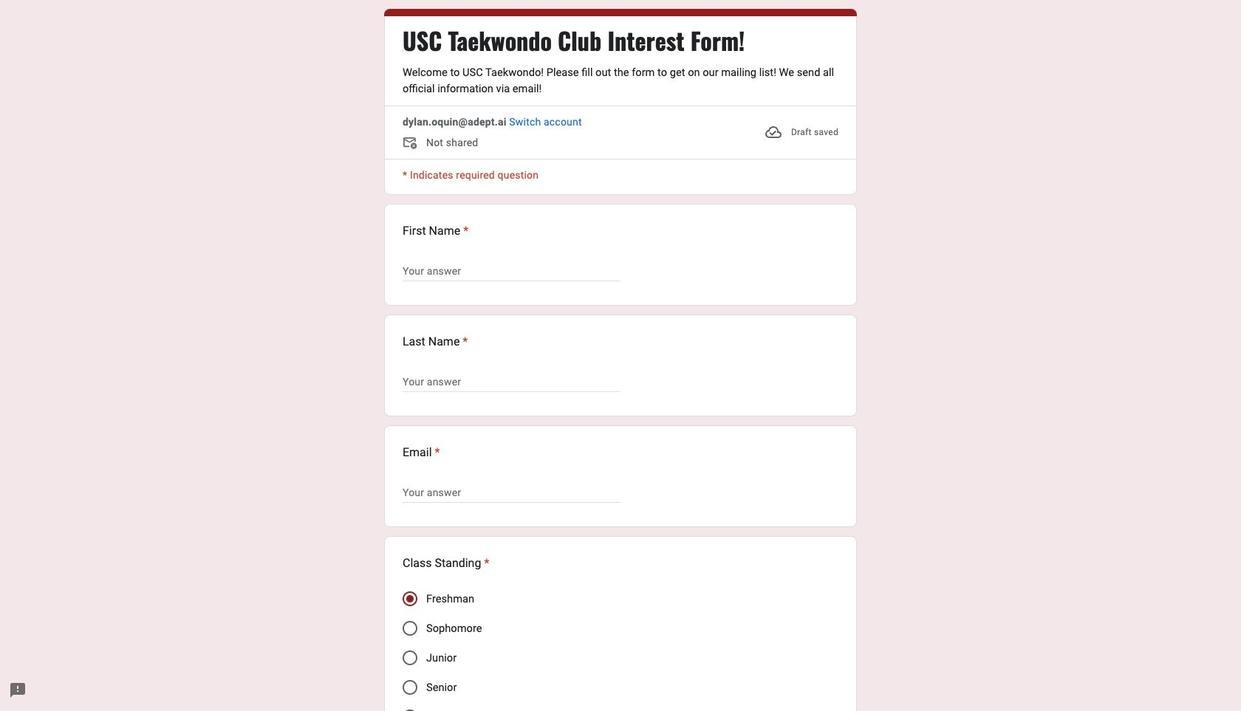 Task type: locate. For each thing, give the bounding box(es) containing it.
report a problem to google image
[[9, 682, 27, 700]]

junior image
[[403, 651, 418, 666]]

required question element
[[461, 222, 469, 240], [460, 333, 468, 351], [432, 444, 440, 462], [481, 555, 490, 573]]

None text field
[[403, 262, 621, 280], [403, 373, 621, 391], [403, 484, 621, 502], [403, 262, 621, 280], [403, 373, 621, 391], [403, 484, 621, 502]]

status
[[765, 115, 839, 150]]

4 heading from the top
[[403, 444, 440, 462]]

1 heading from the top
[[403, 26, 745, 55]]

Junior radio
[[403, 651, 418, 666]]

Sophomore radio
[[403, 622, 418, 636]]

heading
[[403, 26, 745, 55], [403, 222, 469, 240], [403, 333, 468, 351], [403, 444, 440, 462], [403, 555, 490, 573]]

list
[[384, 204, 857, 712]]

sophomore image
[[403, 622, 418, 636]]

Senior radio
[[403, 681, 418, 695]]

your email and google account are not part of your response image
[[403, 135, 421, 153]]



Task type: vqa. For each thing, say whether or not it's contained in the screenshot.
Freshman option
yes



Task type: describe. For each thing, give the bounding box(es) containing it.
5 heading from the top
[[403, 555, 490, 573]]

3 heading from the top
[[403, 333, 468, 351]]

freshman image
[[406, 596, 414, 603]]

graduate image
[[403, 710, 418, 712]]

2 heading from the top
[[403, 222, 469, 240]]

your email and google account are not part of your response image
[[403, 135, 426, 153]]

Graduate radio
[[403, 710, 418, 712]]

senior image
[[403, 681, 418, 695]]

Freshman radio
[[403, 592, 418, 607]]



